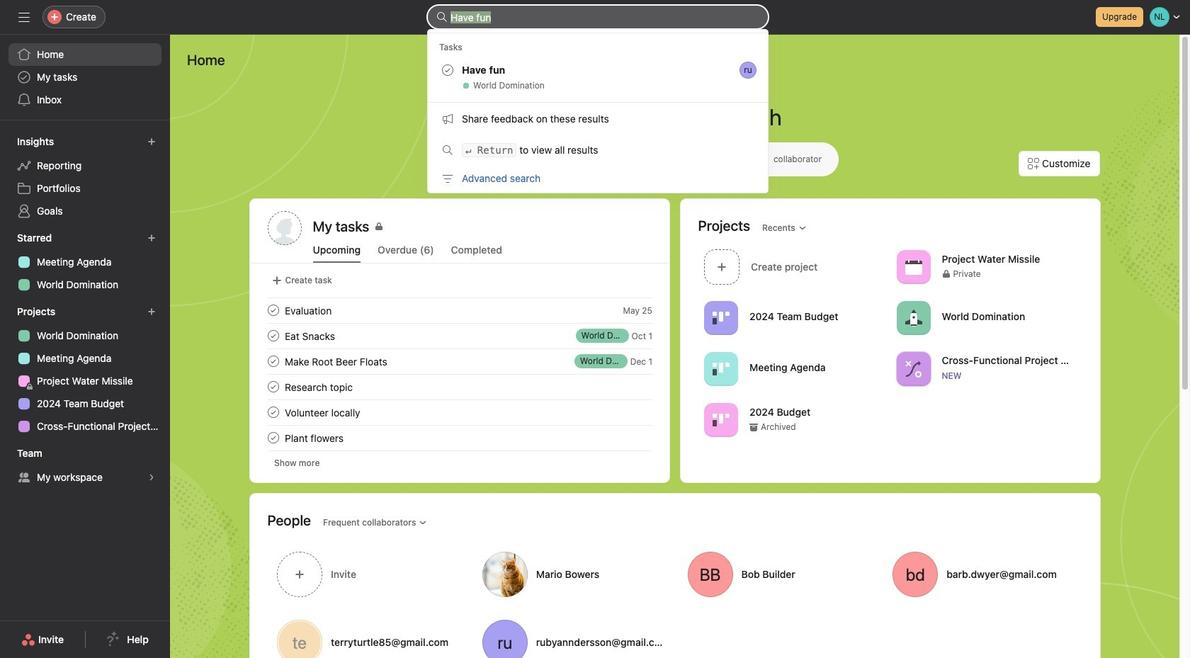 Task type: describe. For each thing, give the bounding box(es) containing it.
calendar image
[[905, 258, 922, 275]]

2 mark complete checkbox from the top
[[265, 404, 282, 421]]

4 list item from the top
[[250, 374, 669, 400]]

Search tasks, projects, and more text field
[[428, 6, 768, 28]]

board image
[[712, 411, 729, 428]]

mark complete image for second mark complete option from the top of the page
[[265, 327, 282, 344]]

line_and_symbols image
[[905, 360, 922, 377]]

1 list item from the top
[[250, 298, 669, 323]]

mark complete image for second mark complete option from the bottom of the page
[[265, 353, 282, 370]]

teams element
[[0, 441, 170, 492]]

see details, my workspace image
[[147, 473, 156, 482]]

1 mark complete image from the top
[[265, 302, 282, 319]]

projects element
[[0, 299, 170, 441]]

2 board image from the top
[[712, 360, 729, 377]]

new project or portfolio image
[[147, 308, 156, 316]]

rocket image
[[905, 309, 922, 326]]

5 list item from the top
[[250, 425, 669, 451]]

2 list item from the top
[[250, 323, 669, 349]]



Task type: locate. For each thing, give the bounding box(es) containing it.
mark complete image
[[265, 302, 282, 319], [265, 378, 282, 395], [265, 404, 282, 421]]

1 board image from the top
[[712, 309, 729, 326]]

global element
[[0, 35, 170, 120]]

2 mark complete checkbox from the top
[[265, 327, 282, 344]]

mark complete image
[[265, 327, 282, 344], [265, 353, 282, 370], [265, 429, 282, 446]]

starred element
[[0, 225, 170, 299]]

board image
[[712, 309, 729, 326], [712, 360, 729, 377]]

0 vertical spatial mark complete checkbox
[[265, 378, 282, 395]]

3 mark complete checkbox from the top
[[265, 353, 282, 370]]

2 mark complete image from the top
[[265, 353, 282, 370]]

2 vertical spatial mark complete image
[[265, 429, 282, 446]]

2 vertical spatial mark complete image
[[265, 404, 282, 421]]

0 vertical spatial board image
[[712, 309, 729, 326]]

prominent image
[[436, 11, 448, 23]]

add profile photo image
[[267, 211, 301, 245]]

0 vertical spatial mark complete image
[[265, 302, 282, 319]]

add items to starred image
[[147, 234, 156, 242]]

2 mark complete image from the top
[[265, 378, 282, 395]]

mark complete image for 4th mark complete option from the top
[[265, 429, 282, 446]]

0 vertical spatial mark complete image
[[265, 327, 282, 344]]

3 mark complete image from the top
[[265, 429, 282, 446]]

1 mark complete checkbox from the top
[[265, 378, 282, 395]]

list item
[[250, 298, 669, 323], [250, 323, 669, 349], [250, 349, 669, 374], [250, 374, 669, 400], [250, 425, 669, 451]]

3 mark complete image from the top
[[265, 404, 282, 421]]

1 vertical spatial board image
[[712, 360, 729, 377]]

Mark complete checkbox
[[265, 302, 282, 319], [265, 327, 282, 344], [265, 353, 282, 370], [265, 429, 282, 446]]

4 mark complete checkbox from the top
[[265, 429, 282, 446]]

1 mark complete checkbox from the top
[[265, 302, 282, 319]]

1 vertical spatial mark complete checkbox
[[265, 404, 282, 421]]

1 vertical spatial mark complete image
[[265, 353, 282, 370]]

hide sidebar image
[[18, 11, 30, 23]]

Mark complete checkbox
[[265, 378, 282, 395], [265, 404, 282, 421]]

1 vertical spatial mark complete image
[[265, 378, 282, 395]]

insights element
[[0, 129, 170, 225]]

None field
[[428, 6, 768, 28]]

1 mark complete image from the top
[[265, 327, 282, 344]]

new insights image
[[147, 137, 156, 146]]

3 list item from the top
[[250, 349, 669, 374]]



Task type: vqa. For each thing, say whether or not it's contained in the screenshot.
New project or portfolio image on the top
yes



